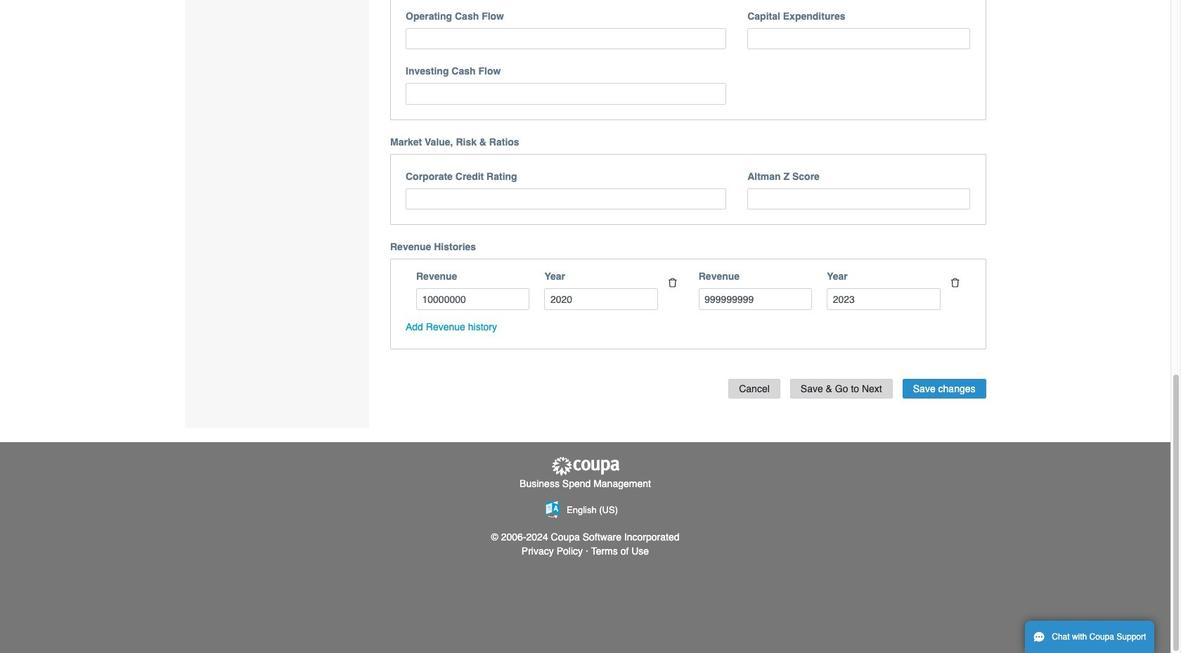 Task type: locate. For each thing, give the bounding box(es) containing it.
None text field
[[406, 28, 727, 49], [748, 28, 971, 49], [406, 83, 727, 105], [748, 188, 971, 210], [545, 289, 658, 310], [827, 289, 941, 310], [406, 28, 727, 49], [748, 28, 971, 49], [406, 83, 727, 105], [748, 188, 971, 210], [545, 289, 658, 310], [827, 289, 941, 310]]

None text field
[[406, 188, 727, 210], [416, 289, 530, 310], [699, 289, 812, 310], [406, 188, 727, 210], [416, 289, 530, 310], [699, 289, 812, 310]]

coupa supplier portal image
[[550, 457, 621, 477]]



Task type: vqa. For each thing, say whether or not it's contained in the screenshot.
"Projects"
no



